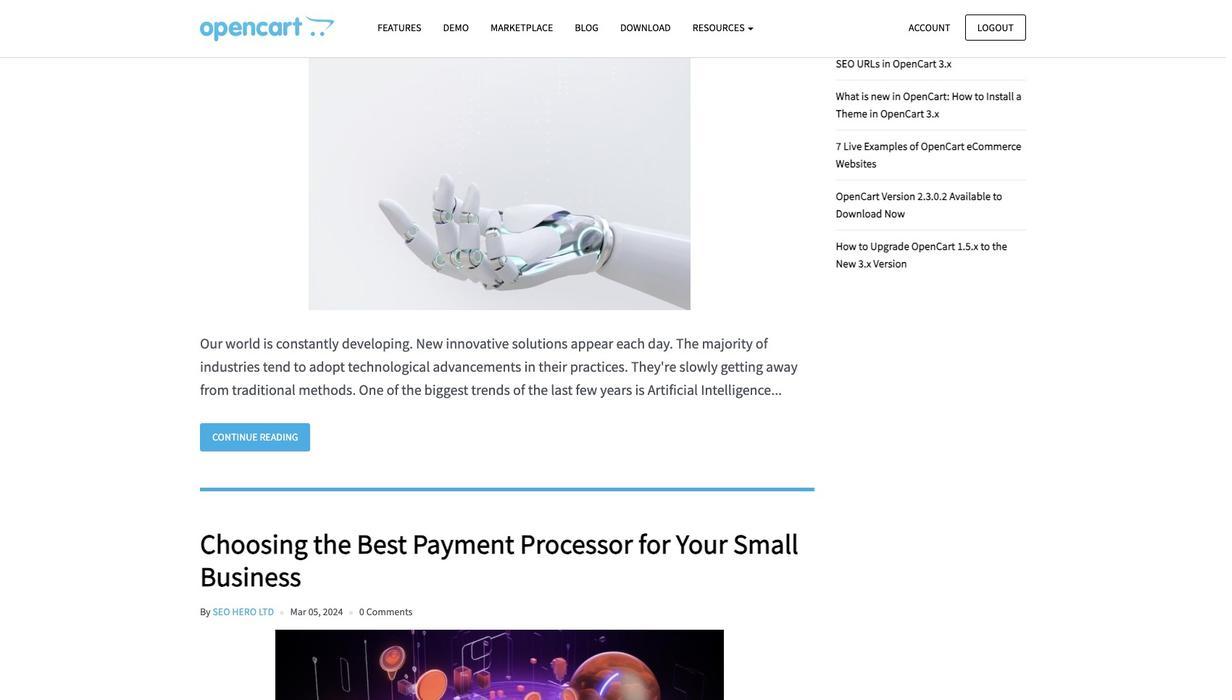Task type: vqa. For each thing, say whether or not it's contained in the screenshot.
OpenCart: related to Theme
yes



Task type: locate. For each thing, give the bounding box(es) containing it.
is
[[862, 39, 869, 53], [862, 89, 869, 103], [263, 334, 273, 352], [635, 381, 645, 399]]

to
[[975, 39, 984, 53], [975, 89, 984, 103], [993, 189, 1003, 203], [859, 239, 868, 253], [981, 239, 990, 253], [294, 357, 306, 376]]

how left setup
[[952, 39, 973, 53]]

the inside choosing the best payment processor for your small business
[[313, 527, 351, 561]]

seo
[[213, 33, 230, 46], [836, 56, 855, 70], [213, 605, 230, 618]]

05,
[[308, 605, 321, 618]]

opencart down "what is new in opencart: how to install a theme in opencart 3.x"
[[921, 139, 965, 153]]

1 vertical spatial by seo hero ltd
[[200, 605, 274, 618]]

0 right the mar 05, 2024
[[359, 605, 364, 618]]

new
[[836, 256, 856, 270], [416, 334, 443, 352]]

practices.
[[570, 357, 628, 376]]

opencart down the account link
[[893, 56, 937, 70]]

intelligence...
[[701, 381, 782, 399]]

1 what from the top
[[836, 39, 860, 53]]

1 vertical spatial version
[[874, 256, 907, 270]]

2 by seo hero ltd from the top
[[200, 605, 274, 618]]

comments left demo link
[[366, 33, 413, 46]]

1 vertical spatial 3.x
[[927, 106, 940, 120]]

0 vertical spatial 3.x
[[939, 56, 952, 70]]

available
[[950, 189, 991, 203]]

to left setup
[[975, 39, 984, 53]]

download right blog at top
[[620, 21, 671, 34]]

new up urls
[[871, 39, 890, 53]]

1 new from the top
[[871, 39, 890, 53]]

hero down choosing on the bottom left of page
[[232, 605, 257, 618]]

1 vertical spatial comments
[[366, 605, 413, 618]]

small
[[733, 527, 799, 561]]

0 comments
[[359, 33, 413, 46], [359, 605, 413, 618]]

0 left features link
[[359, 33, 364, 46]]

2 ltd from the top
[[259, 605, 274, 618]]

seo hero ltd link for mar 07, 2024
[[213, 33, 274, 46]]

opencart up examples
[[881, 106, 924, 120]]

1 vertical spatial business
[[200, 560, 301, 594]]

is up "theme"
[[862, 89, 869, 103]]

by seo hero ltd
[[200, 33, 274, 46], [200, 605, 274, 618]]

opencart inside what is new in opencart: how to setup seo urls in opencart 3.x
[[893, 56, 937, 70]]

opencart up application
[[883, 0, 927, 3]]

0 vertical spatial ltd
[[259, 33, 274, 46]]

2024 right the 05,
[[323, 605, 343, 618]]

2 vertical spatial seo
[[213, 605, 230, 618]]

opencart inside the how to upgrade opencart 1.5.x to the new 3.x version
[[912, 239, 956, 253]]

new for theme
[[871, 89, 890, 103]]

1 vertical spatial what
[[836, 89, 860, 103]]

ecommerce
[[967, 139, 1022, 153]]

1 2024 from the top
[[323, 33, 343, 46]]

2 hero from the top
[[232, 605, 257, 618]]

how left 'install'
[[952, 89, 973, 103]]

their
[[539, 357, 567, 376]]

of inside 7 live examples of opencart ecommerce websites
[[910, 139, 919, 153]]

by seo hero ltd for mar 07, 2024
[[200, 33, 274, 46]]

what inside "what is new in opencart: how to install a theme in opencart 3.x"
[[836, 89, 860, 103]]

opencart down websites
[[836, 189, 880, 203]]

2 0 from the top
[[359, 605, 364, 618]]

to inside our world is constantly developing. new innovative solutions appear each day. the majority of industries tend to adopt technological advancements in their practices. they're slowly getting away from traditional methods. one of the biggest trends of the last few years is artificial intelligence...
[[294, 357, 306, 376]]

hero left 07,
[[232, 33, 257, 46]]

1 comments from the top
[[366, 33, 413, 46]]

ltd left the 05,
[[259, 605, 274, 618]]

they're
[[631, 357, 677, 376]]

to left upgrade
[[859, 239, 868, 253]]

2 mar from the top
[[290, 605, 306, 618]]

logout
[[978, 21, 1014, 34]]

to left 'install'
[[975, 89, 984, 103]]

1 mar from the top
[[290, 33, 306, 46]]

opencart left the 1.5.x
[[912, 239, 956, 253]]

install
[[987, 89, 1014, 103]]

1 horizontal spatial download
[[836, 206, 882, 220]]

the
[[993, 239, 1008, 253], [402, 381, 422, 399], [528, 381, 548, 399], [313, 527, 351, 561]]

what up "theme"
[[836, 89, 860, 103]]

1 vertical spatial mar
[[290, 605, 306, 618]]

comments for mar 07, 2024
[[366, 33, 413, 46]]

1 vertical spatial seo hero ltd link
[[213, 605, 274, 618]]

2 vertical spatial 3.x
[[859, 256, 872, 270]]

business
[[870, 6, 910, 20], [200, 560, 301, 594]]

1 vertical spatial by
[[200, 605, 211, 618]]

few
[[576, 381, 597, 399]]

0 vertical spatial opencart:
[[903, 39, 950, 53]]

seo hero ltd link left 07,
[[213, 33, 274, 46]]

opencart: down account
[[903, 39, 950, 53]]

0 horizontal spatial for
[[639, 527, 671, 561]]

business inside nominate opencart for favorite open source business application
[[870, 6, 910, 20]]

for
[[929, 0, 942, 3], [639, 527, 671, 561]]

seo for mar 05, 2024
[[213, 605, 230, 618]]

0 vertical spatial hero
[[232, 33, 257, 46]]

0 horizontal spatial new
[[416, 334, 443, 352]]

our
[[200, 334, 223, 352]]

hero for mar 07, 2024
[[232, 33, 257, 46]]

3.x down upgrade
[[859, 256, 872, 270]]

blog
[[575, 21, 599, 34]]

adopt
[[309, 357, 345, 376]]

for left the your
[[639, 527, 671, 561]]

0 comments for mar 05, 2024
[[359, 605, 413, 618]]

seo hero ltd link down choosing on the bottom left of page
[[213, 605, 274, 618]]

3.x
[[939, 56, 952, 70], [927, 106, 940, 120], [859, 256, 872, 270]]

what is new in opencart: how to install a theme in opencart 3.x link
[[836, 89, 1022, 120]]

version up now
[[882, 189, 916, 203]]

1 0 from the top
[[359, 33, 364, 46]]

trends
[[471, 381, 510, 399]]

application
[[912, 6, 964, 20]]

mar left the 05,
[[290, 605, 306, 618]]

by for mar 05, 2024
[[200, 605, 211, 618]]

what inside what is new in opencart: how to setup seo urls in opencart 3.x
[[836, 39, 860, 53]]

0 comments down 'best'
[[359, 605, 413, 618]]

mar for mar 07, 2024
[[290, 33, 306, 46]]

0 vertical spatial comments
[[366, 33, 413, 46]]

nominate opencart for favorite open source business application
[[836, 0, 1007, 20]]

urls
[[857, 56, 880, 70]]

1 vertical spatial 0
[[359, 605, 364, 618]]

0 horizontal spatial business
[[200, 560, 301, 594]]

0 vertical spatial how
[[952, 39, 973, 53]]

the
[[676, 334, 699, 352]]

0 vertical spatial version
[[882, 189, 916, 203]]

1 0 comments from the top
[[359, 33, 413, 46]]

what for what is new in opencart: how to install a theme in opencart 3.x
[[836, 89, 860, 103]]

0 vertical spatial seo
[[213, 33, 230, 46]]

2 0 comments from the top
[[359, 605, 413, 618]]

now
[[885, 206, 905, 220]]

of
[[910, 139, 919, 153], [756, 334, 768, 352], [387, 381, 399, 399], [513, 381, 525, 399]]

in
[[893, 39, 901, 53], [882, 56, 891, 70], [893, 89, 901, 103], [870, 106, 878, 120], [524, 357, 536, 376]]

websites
[[836, 156, 877, 170]]

2 comments from the top
[[366, 605, 413, 618]]

new inside "what is new in opencart: how to install a theme in opencart 3.x"
[[871, 89, 890, 103]]

2 new from the top
[[871, 89, 890, 103]]

ltd
[[259, 33, 274, 46], [259, 605, 274, 618]]

0 horizontal spatial download
[[620, 21, 671, 34]]

1 vertical spatial 2024
[[323, 605, 343, 618]]

opencart: inside "what is new in opencart: how to install a theme in opencart 3.x"
[[903, 89, 950, 103]]

1 horizontal spatial business
[[870, 6, 910, 20]]

1 seo hero ltd link from the top
[[213, 33, 274, 46]]

the left 'best'
[[313, 527, 351, 561]]

3.x for setup
[[939, 56, 952, 70]]

integrating artificial intelligence in e-commerce operations image
[[200, 58, 800, 310]]

0 for mar 05, 2024
[[359, 605, 364, 618]]

0 vertical spatial what
[[836, 39, 860, 53]]

new down urls
[[871, 89, 890, 103]]

2 what from the top
[[836, 89, 860, 103]]

1 ltd from the top
[[259, 33, 274, 46]]

mar
[[290, 33, 306, 46], [290, 605, 306, 618]]

examples
[[864, 139, 908, 153]]

opencart
[[883, 0, 927, 3], [893, 56, 937, 70], [881, 106, 924, 120], [921, 139, 965, 153], [836, 189, 880, 203], [912, 239, 956, 253]]

2024 for mar 05, 2024
[[323, 605, 343, 618]]

1 vertical spatial hero
[[232, 605, 257, 618]]

how inside what is new in opencart: how to setup seo urls in opencart 3.x
[[952, 39, 973, 53]]

how left upgrade
[[836, 239, 857, 253]]

to inside "what is new in opencart: how to install a theme in opencart 3.x"
[[975, 89, 984, 103]]

opencart: down what is new in opencart: how to setup seo urls in opencart 3.x link
[[903, 89, 950, 103]]

0 vertical spatial by
[[200, 33, 211, 46]]

is up urls
[[862, 39, 869, 53]]

comments down 'best'
[[366, 605, 413, 618]]

how inside "what is new in opencart: how to install a theme in opencart 3.x"
[[952, 89, 973, 103]]

resources
[[693, 21, 747, 34]]

for up application
[[929, 0, 942, 3]]

0 vertical spatial seo hero ltd link
[[213, 33, 274, 46]]

opencart inside "what is new in opencart: how to install a theme in opencart 3.x"
[[881, 106, 924, 120]]

1 vertical spatial download
[[836, 206, 882, 220]]

0 vertical spatial by seo hero ltd
[[200, 33, 274, 46]]

methods. one
[[299, 381, 384, 399]]

choosing the best payment processor for your small business
[[200, 527, 799, 594]]

seo hero ltd link for mar 05, 2024
[[213, 605, 274, 618]]

seo hero ltd link
[[213, 33, 274, 46], [213, 605, 274, 618]]

our world is constantly developing. new innovative solutions appear each day. the majority of industries tend to adopt technological advancements in their practices. they're slowly getting away from traditional methods. one of the biggest trends of the last few years is artificial intelligence...
[[200, 334, 798, 399]]

from
[[200, 381, 229, 399]]

3.x inside "what is new in opencart: how to install a theme in opencart 3.x"
[[927, 106, 940, 120]]

7 live examples of opencart ecommerce websites link
[[836, 139, 1022, 170]]

opencart: inside what is new in opencart: how to setup seo urls in opencart 3.x
[[903, 39, 950, 53]]

version down upgrade
[[874, 256, 907, 270]]

3.x inside what is new in opencart: how to setup seo urls in opencart 3.x
[[939, 56, 952, 70]]

favorite
[[944, 0, 981, 3]]

version
[[882, 189, 916, 203], [874, 256, 907, 270]]

your
[[676, 527, 728, 561]]

download link
[[610, 15, 682, 41]]

of right examples
[[910, 139, 919, 153]]

reading
[[260, 431, 298, 444]]

1 horizontal spatial for
[[929, 0, 942, 3]]

new for urls
[[871, 39, 890, 53]]

by for mar 07, 2024
[[200, 33, 211, 46]]

1 vertical spatial seo
[[836, 56, 855, 70]]

3.x inside the how to upgrade opencart 1.5.x to the new 3.x version
[[859, 256, 872, 270]]

3.x down the account link
[[939, 56, 952, 70]]

0 comments for mar 07, 2024
[[359, 33, 413, 46]]

1 vertical spatial new
[[416, 334, 443, 352]]

ltd for mar 05, 2024
[[259, 605, 274, 618]]

2 seo hero ltd link from the top
[[213, 605, 274, 618]]

version inside opencart version 2.3.0.2 available to download now
[[882, 189, 916, 203]]

1 opencart: from the top
[[903, 39, 950, 53]]

0 vertical spatial mar
[[290, 33, 306, 46]]

setup
[[987, 39, 1013, 53]]

0 vertical spatial download
[[620, 21, 671, 34]]

2 2024 from the top
[[323, 605, 343, 618]]

features link
[[367, 15, 432, 41]]

1 vertical spatial new
[[871, 89, 890, 103]]

blog link
[[564, 15, 610, 41]]

what up urls
[[836, 39, 860, 53]]

0 vertical spatial 0
[[359, 33, 364, 46]]

by
[[200, 33, 211, 46], [200, 605, 211, 618]]

to right "tend" on the bottom
[[294, 357, 306, 376]]

download
[[620, 21, 671, 34], [836, 206, 882, 220]]

2024
[[323, 33, 343, 46], [323, 605, 343, 618]]

is right years
[[635, 381, 645, 399]]

processor
[[520, 527, 633, 561]]

logout link
[[965, 14, 1026, 41]]

2024 right 07,
[[323, 33, 343, 46]]

3.x up 7 live examples of opencart ecommerce websites
[[927, 106, 940, 120]]

theme
[[836, 106, 868, 120]]

best
[[357, 527, 407, 561]]

0 vertical spatial new
[[871, 39, 890, 53]]

0 vertical spatial new
[[836, 256, 856, 270]]

1.5.x
[[958, 239, 979, 253]]

1 hero from the top
[[232, 33, 257, 46]]

to right the available
[[993, 189, 1003, 203]]

comments for mar 05, 2024
[[366, 605, 413, 618]]

0 comments right the mar 07, 2024
[[359, 33, 413, 46]]

live
[[844, 139, 862, 153]]

2 by from the top
[[200, 605, 211, 618]]

for inside nominate opencart for favorite open source business application
[[929, 0, 942, 3]]

2 opencart: from the top
[[903, 89, 950, 103]]

1 horizontal spatial new
[[836, 256, 856, 270]]

1 vertical spatial 0 comments
[[359, 605, 413, 618]]

download left now
[[836, 206, 882, 220]]

comments
[[366, 33, 413, 46], [366, 605, 413, 618]]

ltd left 07,
[[259, 33, 274, 46]]

1 vertical spatial opencart:
[[903, 89, 950, 103]]

1 by seo hero ltd from the top
[[200, 33, 274, 46]]

new inside what is new in opencart: how to setup seo urls in opencart 3.x
[[871, 39, 890, 53]]

1 by from the top
[[200, 33, 211, 46]]

0 vertical spatial business
[[870, 6, 910, 20]]

1 vertical spatial ltd
[[259, 605, 274, 618]]

2 vertical spatial how
[[836, 239, 857, 253]]

hero
[[232, 33, 257, 46], [232, 605, 257, 618]]

mar 07, 2024
[[290, 33, 343, 46]]

2024 for mar 07, 2024
[[323, 33, 343, 46]]

1 vertical spatial for
[[639, 527, 671, 561]]

the left last
[[528, 381, 548, 399]]

1 vertical spatial how
[[952, 89, 973, 103]]

0 vertical spatial 0 comments
[[359, 33, 413, 46]]

0 vertical spatial 2024
[[323, 33, 343, 46]]

the right the 1.5.x
[[993, 239, 1008, 253]]

0 vertical spatial for
[[929, 0, 942, 3]]

new
[[871, 39, 890, 53], [871, 89, 890, 103]]

mar left 07,
[[290, 33, 306, 46]]



Task type: describe. For each thing, give the bounding box(es) containing it.
what for what is new in opencart: how to setup seo urls in opencart 3.x
[[836, 39, 860, 53]]

in inside our world is constantly developing. new innovative solutions appear each day. the majority of industries tend to adopt technological advancements in their practices. they're slowly getting away from traditional methods. one of the biggest trends of the last few years is artificial intelligence...
[[524, 357, 536, 376]]

choosing
[[200, 527, 308, 561]]

how inside the how to upgrade opencart 1.5.x to the new 3.x version
[[836, 239, 857, 253]]

0 for mar 07, 2024
[[359, 33, 364, 46]]

a
[[1016, 89, 1022, 103]]

technological
[[348, 357, 430, 376]]

choosing the best payment processor for your small business link
[[200, 527, 814, 594]]

continue reading
[[212, 431, 298, 444]]

getting
[[721, 357, 763, 376]]

how for setup
[[952, 39, 973, 53]]

nominate
[[836, 0, 881, 3]]

by seo hero ltd for mar 05, 2024
[[200, 605, 274, 618]]

7
[[836, 139, 842, 153]]

opencart inside opencart version 2.3.0.2 available to download now
[[836, 189, 880, 203]]

is up "tend" on the bottom
[[263, 334, 273, 352]]

how to upgrade opencart 1.5.x to the new 3.x version
[[836, 239, 1008, 270]]

payment
[[413, 527, 515, 561]]

opencart version 2.3.0.2 available to download now link
[[836, 189, 1003, 220]]

what is new in opencart: how to install a theme in opencart 3.x
[[836, 89, 1022, 120]]

opencart inside 7 live examples of opencart ecommerce websites
[[921, 139, 965, 153]]

what is new in opencart: how to setup seo urls in opencart 3.x
[[836, 39, 1013, 70]]

opencart inside nominate opencart for favorite open source business application
[[883, 0, 927, 3]]

seo inside what is new in opencart: how to setup seo urls in opencart 3.x
[[836, 56, 855, 70]]

is inside what is new in opencart: how to setup seo urls in opencart 3.x
[[862, 39, 869, 53]]

opencart - blog image
[[200, 15, 334, 41]]

to inside opencart version 2.3.0.2 available to download now
[[993, 189, 1003, 203]]

version inside the how to upgrade opencart 1.5.x to the new 3.x version
[[874, 256, 907, 270]]

resources link
[[682, 15, 765, 41]]

each
[[616, 334, 645, 352]]

to right the 1.5.x
[[981, 239, 990, 253]]

source
[[836, 6, 868, 20]]

choosing the best payment processor for your small business image
[[200, 630, 800, 700]]

new inside the how to upgrade opencart 1.5.x to the new 3.x version
[[836, 256, 856, 270]]

tend
[[263, 357, 291, 376]]

download inside opencart version 2.3.0.2 available to download now
[[836, 206, 882, 220]]

solutions
[[512, 334, 568, 352]]

continue reading link
[[200, 423, 310, 451]]

ltd for mar 07, 2024
[[259, 33, 274, 46]]

industries
[[200, 357, 260, 376]]

continue
[[212, 431, 258, 444]]

traditional
[[232, 381, 296, 399]]

advancements
[[433, 357, 521, 376]]

new inside our world is constantly developing. new innovative solutions appear each day. the majority of industries tend to adopt technological advancements in their practices. they're slowly getting away from traditional methods. one of the biggest trends of the last few years is artificial intelligence...
[[416, 334, 443, 352]]

what is new in opencart: how to setup seo urls in opencart 3.x link
[[836, 39, 1013, 70]]

account link
[[897, 14, 963, 41]]

mar for mar 05, 2024
[[290, 605, 306, 618]]

opencart: for urls
[[903, 39, 950, 53]]

is inside "what is new in opencart: how to install a theme in opencart 3.x"
[[862, 89, 869, 103]]

world
[[226, 334, 261, 352]]

account
[[909, 21, 951, 34]]

day.
[[648, 334, 673, 352]]

marketplace link
[[480, 15, 564, 41]]

open
[[983, 0, 1007, 3]]

biggest
[[424, 381, 468, 399]]

appear
[[571, 334, 614, 352]]

demo link
[[432, 15, 480, 41]]

business inside choosing the best payment processor for your small business
[[200, 560, 301, 594]]

upgrade
[[871, 239, 910, 253]]

majority
[[702, 334, 753, 352]]

how to upgrade opencart 1.5.x to the new 3.x version link
[[836, 239, 1008, 270]]

the down technological on the left of page
[[402, 381, 422, 399]]

away
[[766, 357, 798, 376]]

the inside the how to upgrade opencart 1.5.x to the new 3.x version
[[993, 239, 1008, 253]]

constantly
[[276, 334, 339, 352]]

years
[[600, 381, 632, 399]]

demo
[[443, 21, 469, 34]]

seo for mar 07, 2024
[[213, 33, 230, 46]]

slowly
[[680, 357, 718, 376]]

of right trends
[[513, 381, 525, 399]]

nominate opencart for favorite open source business application link
[[836, 0, 1007, 20]]

marketplace
[[491, 21, 553, 34]]

artificial
[[648, 381, 698, 399]]

2.3.0.2
[[918, 189, 948, 203]]

of down technological on the left of page
[[387, 381, 399, 399]]

developing.
[[342, 334, 413, 352]]

features
[[378, 21, 422, 34]]

last
[[551, 381, 573, 399]]

opencart: for theme
[[903, 89, 950, 103]]

of up the getting
[[756, 334, 768, 352]]

3.x for install
[[927, 106, 940, 120]]

hero for mar 05, 2024
[[232, 605, 257, 618]]

07,
[[308, 33, 321, 46]]

mar 05, 2024
[[290, 605, 343, 618]]

how for install
[[952, 89, 973, 103]]

for inside choosing the best payment processor for your small business
[[639, 527, 671, 561]]

7 live examples of opencart ecommerce websites
[[836, 139, 1022, 170]]

innovative
[[446, 334, 509, 352]]

to inside what is new in opencart: how to setup seo urls in opencart 3.x
[[975, 39, 984, 53]]

opencart version 2.3.0.2 available to download now
[[836, 189, 1003, 220]]



